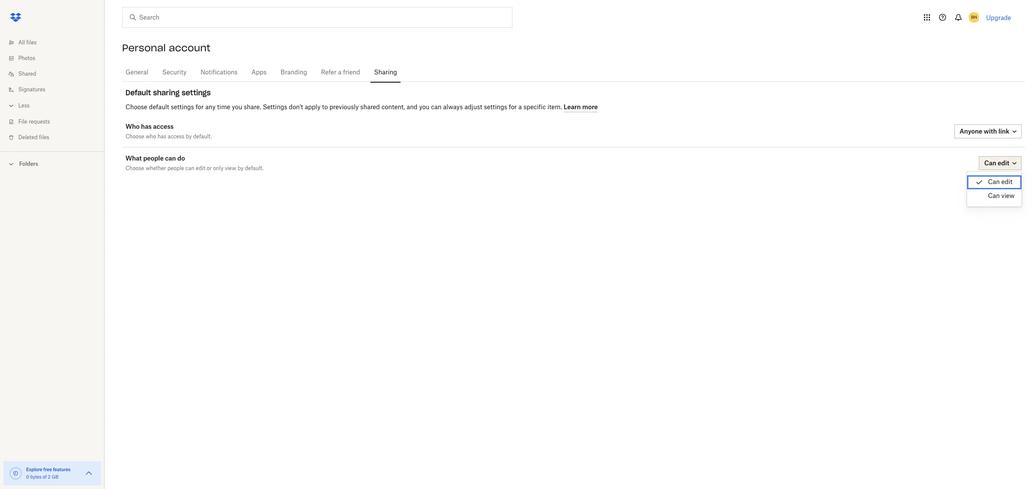 Task type: vqa. For each thing, say whether or not it's contained in the screenshot.
Notifications
yes



Task type: describe. For each thing, give the bounding box(es) containing it.
deleted files link
[[7, 130, 105, 146]]

tab list containing general
[[122, 61, 1025, 83]]

0
[[26, 476, 29, 480]]

0 vertical spatial has
[[141, 123, 152, 130]]

branding tab
[[277, 62, 311, 83]]

choose inside who has access choose who has access by default.
[[126, 134, 144, 139]]

list containing all files
[[0, 30, 105, 152]]

security
[[162, 70, 187, 76]]

do
[[177, 155, 185, 162]]

settings for sharing
[[182, 88, 211, 97]]

folders
[[19, 161, 38, 167]]

default
[[149, 104, 169, 110]]

files for all files
[[26, 40, 37, 45]]

shared link
[[7, 66, 105, 82]]

apply
[[305, 104, 320, 110]]

0 horizontal spatial can
[[165, 155, 176, 162]]

specific
[[524, 104, 546, 110]]

0 vertical spatial access
[[153, 123, 174, 130]]

previously
[[329, 104, 359, 110]]

can for can edit
[[988, 180, 1000, 186]]

upgrade
[[986, 14, 1011, 21]]

personal
[[122, 42, 166, 54]]

by inside who has access choose who has access by default.
[[186, 134, 192, 139]]

content,
[[382, 104, 405, 110]]

explore free features 0 bytes of 2 gb
[[26, 468, 71, 480]]

requests
[[29, 119, 50, 125]]

deleted files
[[18, 135, 49, 140]]

all
[[18, 40, 25, 45]]

don't
[[289, 104, 303, 110]]

any
[[205, 104, 216, 110]]

refer a friend
[[321, 70, 360, 76]]

upgrade link
[[986, 14, 1011, 21]]

default. inside 'what people can do choose whether people can edit or only view by default.'
[[245, 166, 264, 171]]

what
[[126, 155, 142, 162]]

view inside 'what people can do choose whether people can edit or only view by default.'
[[225, 166, 236, 171]]

1 horizontal spatial view
[[1001, 194, 1015, 200]]

sharing
[[153, 88, 180, 97]]

by inside 'what people can do choose whether people can edit or only view by default.'
[[238, 166, 244, 171]]

personal account
[[122, 42, 210, 54]]

can for can view
[[988, 194, 1000, 200]]

dropbox image
[[7, 9, 24, 26]]

all files link
[[7, 35, 105, 51]]

1 horizontal spatial can
[[185, 166, 194, 171]]

or
[[207, 166, 212, 171]]

time
[[217, 104, 230, 110]]

edit inside radio item
[[1001, 180, 1013, 186]]

sharing tab
[[371, 62, 401, 83]]

item.
[[548, 104, 562, 110]]

notifications
[[201, 70, 238, 76]]

settings
[[263, 104, 287, 110]]

1 horizontal spatial has
[[158, 134, 166, 139]]

what people can do choose whether people can edit or only view by default.
[[126, 155, 264, 171]]

1 choose from the top
[[126, 104, 147, 110]]

only
[[213, 166, 223, 171]]

quota usage element
[[9, 467, 23, 481]]

free
[[43, 468, 52, 473]]

choose default settings for any time you share. settings don't apply to previously shared content, and you can always adjust settings for a specific item.
[[126, 104, 564, 110]]

sharing
[[374, 70, 397, 76]]



Task type: locate. For each thing, give the bounding box(es) containing it.
has right who
[[158, 134, 166, 139]]

for left specific in the right of the page
[[509, 104, 517, 110]]

1 vertical spatial edit
[[1001, 180, 1013, 186]]

who
[[146, 134, 156, 139]]

list
[[0, 30, 105, 152]]

file requests link
[[7, 114, 105, 130]]

file
[[18, 119, 27, 125]]

2 choose from the top
[[126, 134, 144, 139]]

files right all
[[26, 40, 37, 45]]

choose inside 'what people can do choose whether people can edit or only view by default.'
[[126, 166, 144, 171]]

can inside radio item
[[988, 180, 1000, 186]]

1 horizontal spatial default.
[[245, 166, 264, 171]]

0 horizontal spatial for
[[196, 104, 204, 110]]

whether
[[146, 166, 166, 171]]

you right and
[[419, 104, 429, 110]]

0 horizontal spatial people
[[143, 155, 164, 162]]

1 vertical spatial people
[[167, 166, 184, 171]]

settings
[[182, 88, 211, 97], [171, 104, 194, 110], [484, 104, 507, 110]]

access
[[153, 123, 174, 130], [168, 134, 184, 139]]

edit
[[196, 166, 205, 171], [1001, 180, 1013, 186]]

0 horizontal spatial default.
[[193, 134, 212, 139]]

general
[[126, 70, 148, 76]]

1 vertical spatial a
[[518, 104, 522, 110]]

choose
[[126, 104, 147, 110], [126, 134, 144, 139], [126, 166, 144, 171]]

choose down default
[[126, 104, 147, 110]]

access up do
[[168, 134, 184, 139]]

view
[[225, 166, 236, 171], [1001, 194, 1015, 200]]

0 horizontal spatial edit
[[196, 166, 205, 171]]

1 horizontal spatial for
[[509, 104, 517, 110]]

0 vertical spatial a
[[338, 70, 342, 76]]

2 horizontal spatial can
[[431, 104, 442, 110]]

2 for from the left
[[509, 104, 517, 110]]

1 vertical spatial default.
[[245, 166, 264, 171]]

a
[[338, 70, 342, 76], [518, 104, 522, 110]]

tab list
[[122, 61, 1025, 83]]

settings up any
[[182, 88, 211, 97]]

and
[[407, 104, 418, 110]]

1 vertical spatial view
[[1001, 194, 1015, 200]]

can edit
[[988, 180, 1013, 186]]

settings right adjust
[[484, 104, 507, 110]]

a inside tab
[[338, 70, 342, 76]]

a right refer
[[338, 70, 342, 76]]

edit up can view
[[1001, 180, 1013, 186]]

deleted
[[18, 135, 38, 140]]

1 for from the left
[[196, 104, 204, 110]]

0 vertical spatial edit
[[196, 166, 205, 171]]

0 horizontal spatial you
[[232, 104, 242, 110]]

by up 'what people can do choose whether people can edit or only view by default.'
[[186, 134, 192, 139]]

can
[[431, 104, 442, 110], [165, 155, 176, 162], [185, 166, 194, 171]]

1 horizontal spatial files
[[39, 135, 49, 140]]

2 vertical spatial choose
[[126, 166, 144, 171]]

account
[[169, 42, 210, 54]]

0 horizontal spatial view
[[225, 166, 236, 171]]

2 vertical spatial can
[[185, 166, 194, 171]]

friend
[[343, 70, 360, 76]]

signatures
[[18, 87, 45, 92]]

default.
[[193, 134, 212, 139], [245, 166, 264, 171]]

can
[[988, 180, 1000, 186], [988, 194, 1000, 200]]

branding
[[280, 70, 307, 76]]

0 vertical spatial files
[[26, 40, 37, 45]]

0 horizontal spatial by
[[186, 134, 192, 139]]

edit inside 'what people can do choose whether people can edit or only view by default.'
[[196, 166, 205, 171]]

a left specific in the right of the page
[[518, 104, 522, 110]]

shared
[[360, 104, 380, 110]]

by
[[186, 134, 192, 139], [238, 166, 244, 171]]

can up can view
[[988, 180, 1000, 186]]

1 horizontal spatial by
[[238, 166, 244, 171]]

0 horizontal spatial has
[[141, 123, 152, 130]]

can left do
[[165, 155, 176, 162]]

bytes
[[30, 476, 41, 480]]

1 vertical spatial by
[[238, 166, 244, 171]]

security tab
[[159, 62, 190, 83]]

0 vertical spatial choose
[[126, 104, 147, 110]]

view down can edit
[[1001, 194, 1015, 200]]

files right "deleted"
[[39, 135, 49, 140]]

edit left the or at the left of page
[[196, 166, 205, 171]]

1 vertical spatial can
[[988, 194, 1000, 200]]

0 horizontal spatial files
[[26, 40, 37, 45]]

people
[[143, 155, 164, 162], [167, 166, 184, 171]]

1 horizontal spatial you
[[419, 104, 429, 110]]

1 vertical spatial choose
[[126, 134, 144, 139]]

default. right the only
[[245, 166, 264, 171]]

files for deleted files
[[39, 135, 49, 140]]

can left the or at the left of page
[[185, 166, 194, 171]]

less
[[18, 103, 30, 109]]

1 vertical spatial files
[[39, 135, 49, 140]]

default. inside who has access choose who has access by default.
[[193, 134, 212, 139]]

settings down default sharing settings on the left top
[[171, 104, 194, 110]]

3 choose from the top
[[126, 166, 144, 171]]

features
[[53, 468, 71, 473]]

1 vertical spatial can
[[165, 155, 176, 162]]

refer a friend tab
[[318, 62, 364, 83]]

files
[[26, 40, 37, 45], [39, 135, 49, 140]]

always
[[443, 104, 463, 110]]

can edit radio item
[[967, 176, 1022, 190]]

1 can from the top
[[988, 180, 1000, 186]]

shared
[[18, 71, 36, 77]]

1 vertical spatial has
[[158, 134, 166, 139]]

signatures link
[[7, 82, 105, 98]]

photos link
[[7, 51, 105, 66]]

apps tab
[[248, 62, 270, 83]]

0 vertical spatial view
[[225, 166, 236, 171]]

people up the whether
[[143, 155, 164, 162]]

folders button
[[0, 157, 105, 170]]

of
[[43, 476, 47, 480]]

default
[[126, 88, 151, 97]]

adjust
[[464, 104, 482, 110]]

refer
[[321, 70, 336, 76]]

can down "can edit" radio item
[[988, 194, 1000, 200]]

has up who
[[141, 123, 152, 130]]

has
[[141, 123, 152, 130], [158, 134, 166, 139]]

1 horizontal spatial edit
[[1001, 180, 1013, 186]]

0 vertical spatial can
[[431, 104, 442, 110]]

file requests
[[18, 119, 50, 125]]

can view
[[988, 194, 1015, 200]]

can left always
[[431, 104, 442, 110]]

0 horizontal spatial a
[[338, 70, 342, 76]]

who
[[126, 123, 140, 130]]

people down do
[[167, 166, 184, 171]]

0 vertical spatial people
[[143, 155, 164, 162]]

you
[[232, 104, 242, 110], [419, 104, 429, 110]]

less image
[[7, 102, 16, 110]]

who has access choose who has access by default.
[[126, 123, 212, 139]]

default sharing settings
[[126, 88, 211, 97]]

share.
[[244, 104, 261, 110]]

for left any
[[196, 104, 204, 110]]

to
[[322, 104, 328, 110]]

apps
[[251, 70, 267, 76]]

1 horizontal spatial people
[[167, 166, 184, 171]]

notifications tab
[[197, 62, 241, 83]]

by right the only
[[238, 166, 244, 171]]

you right time
[[232, 104, 242, 110]]

gb
[[52, 476, 58, 480]]

1 vertical spatial access
[[168, 134, 184, 139]]

all files
[[18, 40, 37, 45]]

0 vertical spatial can
[[988, 180, 1000, 186]]

general tab
[[122, 62, 152, 83]]

1 horizontal spatial a
[[518, 104, 522, 110]]

2 can from the top
[[988, 194, 1000, 200]]

0 vertical spatial default.
[[193, 134, 212, 139]]

for
[[196, 104, 204, 110], [509, 104, 517, 110]]

settings for default
[[171, 104, 194, 110]]

view right the only
[[225, 166, 236, 171]]

photos
[[18, 56, 35, 61]]

2
[[48, 476, 51, 480]]

2 you from the left
[[419, 104, 429, 110]]

1 you from the left
[[232, 104, 242, 110]]

choose down what
[[126, 166, 144, 171]]

0 vertical spatial by
[[186, 134, 192, 139]]

choose down who
[[126, 134, 144, 139]]

default. up 'what people can do choose whether people can edit or only view by default.'
[[193, 134, 212, 139]]

access up who
[[153, 123, 174, 130]]

explore
[[26, 468, 42, 473]]



